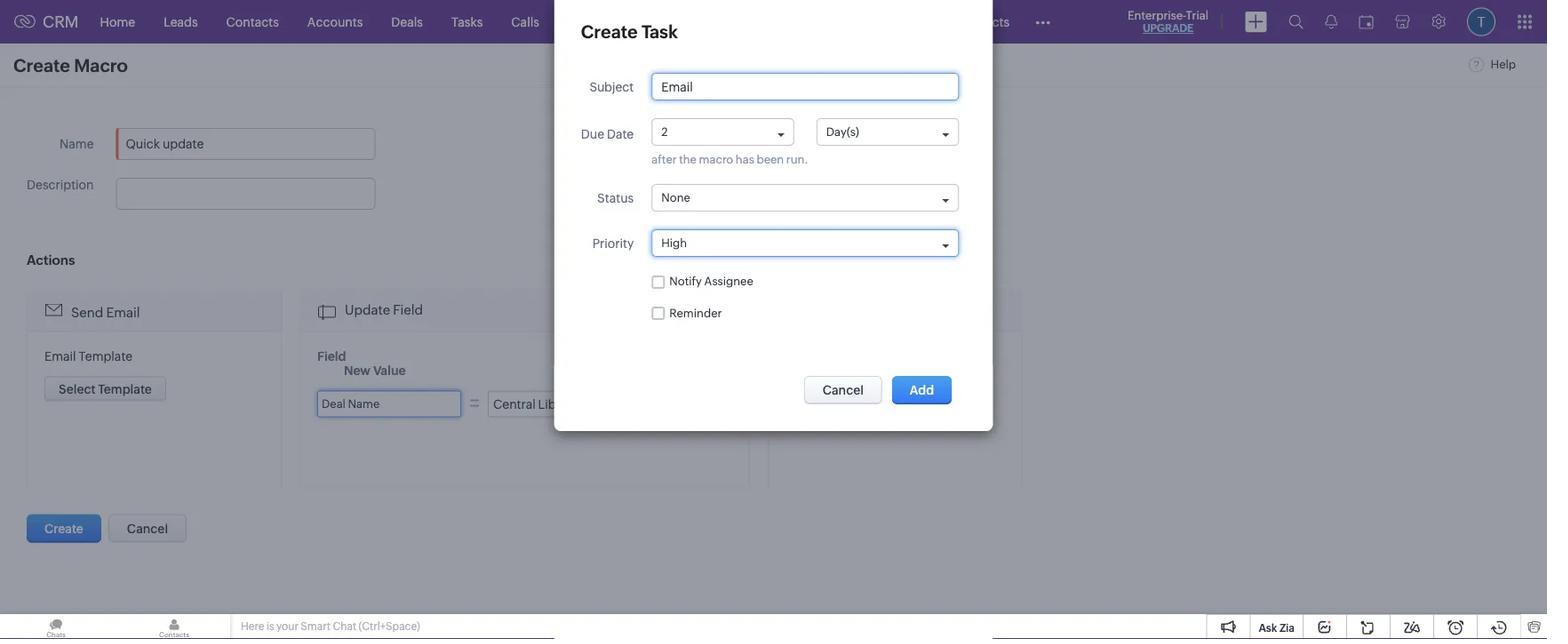 Task type: locate. For each thing, give the bounding box(es) containing it.
description
[[27, 178, 94, 192]]

cancel button
[[804, 376, 883, 405], [108, 514, 187, 543]]

task right meetings
[[642, 21, 678, 42]]

field right update
[[393, 302, 423, 317]]

0 horizontal spatial name
[[60, 137, 94, 151]]

calls
[[511, 15, 540, 29]]

1 horizontal spatial task
[[899, 378, 923, 392]]

chat
[[333, 621, 357, 633]]

create
[[581, 21, 638, 42], [13, 55, 70, 76], [44, 521, 83, 536]]

1 vertical spatial task
[[899, 378, 923, 392]]

1 horizontal spatial field
[[393, 302, 423, 317]]

0 vertical spatial task
[[642, 21, 678, 42]]

accounts
[[307, 15, 363, 29]]

1 horizontal spatial name
[[348, 397, 380, 410]]

enterprise-trial upgrade
[[1128, 8, 1209, 34]]

1 horizontal spatial email
[[106, 305, 140, 320]]

1 vertical spatial field
[[317, 349, 346, 363]]

ask
[[1259, 622, 1278, 634]]

here is your smart chat (ctrl+space)
[[241, 621, 420, 633]]

deals
[[391, 15, 423, 29]]

1 vertical spatial cancel button
[[108, 514, 187, 543]]

1 vertical spatial create
[[13, 55, 70, 76]]

task
[[642, 21, 678, 42], [899, 378, 923, 392]]

priority
[[593, 236, 634, 250]]

name
[[60, 137, 94, 151], [348, 397, 380, 410]]

add
[[875, 378, 897, 392], [910, 383, 935, 397]]

here
[[241, 621, 264, 633]]

name right deal
[[348, 397, 380, 410]]

deals link
[[377, 0, 437, 43]]

1 horizontal spatial cancel
[[823, 383, 864, 397]]

smart
[[301, 621, 331, 633]]

email left template
[[44, 349, 76, 363]]

chats image
[[0, 614, 112, 639]]

field inside field new value
[[317, 349, 346, 363]]

send email
[[71, 305, 140, 320]]

help
[[1489, 58, 1517, 71]]

1 horizontal spatial add
[[910, 383, 935, 397]]

task right +
[[899, 378, 923, 392]]

notify
[[670, 275, 702, 288]]

0 vertical spatial email
[[106, 305, 140, 320]]

deal name
[[322, 397, 380, 410]]

tasks link
[[437, 0, 497, 43]]

reports
[[650, 15, 695, 29]]

email
[[106, 305, 140, 320], [44, 349, 76, 363]]

assignee
[[705, 275, 754, 288]]

1 vertical spatial cancel
[[127, 521, 168, 536]]

field up deal
[[317, 349, 346, 363]]

cancel left +
[[823, 383, 864, 397]]

create inside "button"
[[44, 521, 83, 536]]

leads
[[164, 15, 198, 29]]

cancel button right create "button"
[[108, 514, 187, 543]]

0 horizontal spatial field
[[317, 349, 346, 363]]

home
[[100, 15, 135, 29]]

None text field
[[652, 73, 960, 100], [116, 128, 376, 160], [488, 391, 663, 417], [652, 73, 960, 100], [116, 128, 376, 160], [488, 391, 663, 417]]

create task
[[581, 21, 678, 42]]

reminder
[[670, 307, 722, 320]]

2 vertical spatial create
[[44, 521, 83, 536]]

0 horizontal spatial cancel button
[[108, 514, 187, 543]]

trial
[[1187, 8, 1209, 22]]

due date
[[581, 127, 634, 141]]

0 horizontal spatial cancel
[[127, 521, 168, 536]]

0 horizontal spatial email
[[44, 349, 76, 363]]

the
[[679, 153, 697, 166]]

subject
[[590, 80, 634, 94]]

cancel
[[823, 383, 864, 397], [127, 521, 168, 536]]

meetings
[[568, 15, 622, 29]]

1 horizontal spatial cancel button
[[804, 376, 883, 405]]

None button
[[44, 377, 166, 401]]

send
[[71, 305, 103, 320]]

date
[[607, 127, 634, 141]]

day(s)
[[827, 125, 860, 139]]

cancel button left add button
[[804, 376, 883, 405]]

email right the send
[[106, 305, 140, 320]]

0 vertical spatial cancel
[[823, 383, 864, 397]]

add button
[[892, 376, 952, 405]]

been
[[757, 153, 784, 166]]

accounts link
[[293, 0, 377, 43]]

None text field
[[116, 178, 376, 210]]

0 vertical spatial name
[[60, 137, 94, 151]]

help link
[[1470, 58, 1517, 71]]

0 vertical spatial create
[[581, 21, 638, 42]]

1 vertical spatial name
[[348, 397, 380, 410]]

cancel right create "button"
[[127, 521, 168, 536]]

name up description
[[60, 137, 94, 151]]

2
[[662, 125, 668, 139]]

field
[[393, 302, 423, 317], [317, 349, 346, 363]]

0 vertical spatial field
[[393, 302, 423, 317]]



Task type: describe. For each thing, give the bounding box(es) containing it.
after
[[652, 153, 677, 166]]

crm link
[[14, 13, 79, 31]]

status
[[598, 191, 634, 205]]

0 horizontal spatial task
[[642, 21, 678, 42]]

after the macro has been run.
[[652, 153, 809, 166]]

zia
[[1280, 622, 1295, 634]]

1 vertical spatial email
[[44, 349, 76, 363]]

run.
[[787, 153, 809, 166]]

update field
[[345, 302, 423, 317]]

meetings link
[[554, 0, 636, 43]]

due
[[581, 127, 605, 141]]

notify assignee
[[670, 275, 754, 288]]

create for create task
[[581, 21, 638, 42]]

your
[[277, 621, 299, 633]]

contacts
[[226, 15, 279, 29]]

create button
[[27, 514, 101, 543]]

field new value
[[317, 349, 406, 377]]

value
[[373, 363, 406, 377]]

contacts image
[[118, 614, 230, 639]]

none
[[662, 191, 691, 204]]

reports link
[[636, 0, 710, 43]]

create macro
[[13, 55, 128, 76]]

deal
[[322, 397, 346, 410]]

update
[[345, 302, 390, 317]]

macro
[[699, 153, 734, 166]]

calls link
[[497, 0, 554, 43]]

has
[[736, 153, 755, 166]]

macro
[[74, 55, 128, 76]]

+
[[866, 378, 873, 392]]

0 vertical spatial cancel button
[[804, 376, 883, 405]]

projects
[[963, 15, 1010, 29]]

template
[[79, 349, 133, 363]]

new
[[344, 363, 371, 377]]

0 horizontal spatial add
[[875, 378, 897, 392]]

email template
[[44, 349, 133, 363]]

crm
[[43, 13, 79, 31]]

home link
[[86, 0, 149, 43]]

is
[[267, 621, 274, 633]]

create for create
[[44, 521, 83, 536]]

create for create macro
[[13, 55, 70, 76]]

leads link
[[149, 0, 212, 43]]

upgrade
[[1143, 22, 1194, 34]]

projects link
[[949, 0, 1024, 43]]

add inside button
[[910, 383, 935, 397]]

actions
[[27, 252, 75, 268]]

(ctrl+space)
[[359, 621, 420, 633]]

+ add task
[[866, 378, 923, 392]]

contacts link
[[212, 0, 293, 43]]

enterprise-
[[1128, 8, 1187, 22]]

ask zia
[[1259, 622, 1295, 634]]

tasks
[[452, 15, 483, 29]]

high
[[662, 236, 687, 250]]



Task type: vqa. For each thing, say whether or not it's contained in the screenshot.
topmost Feltz
no



